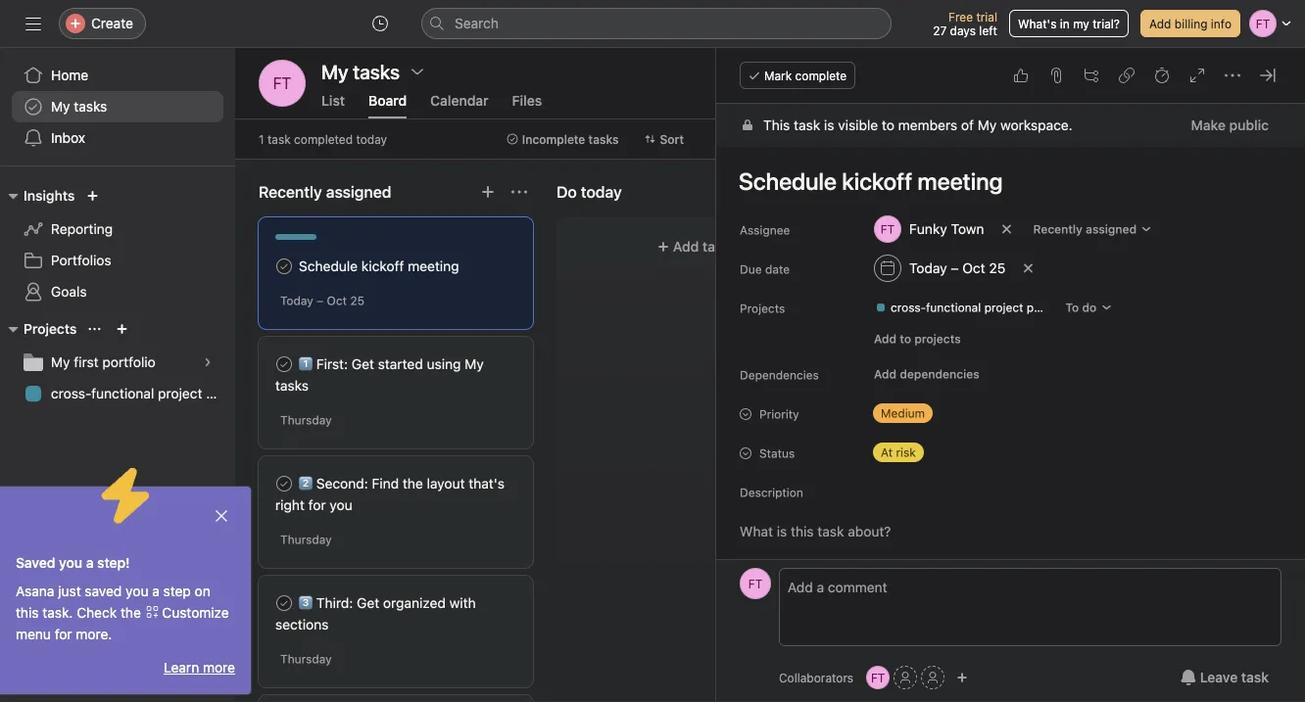 Task type: locate. For each thing, give the bounding box(es) containing it.
1 horizontal spatial 25
[[990, 260, 1006, 276]]

my inside 'schedule kickoff meeting' dialog
[[978, 117, 997, 133]]

0 horizontal spatial for
[[55, 627, 72, 643]]

1 horizontal spatial today
[[910, 260, 948, 276]]

0 horizontal spatial projects
[[24, 321, 77, 337]]

completed checkbox left schedule
[[273, 255, 296, 278]]

0 vertical spatial ft button
[[259, 60, 306, 107]]

thursday button down 1️⃣
[[280, 414, 332, 427]]

2 vertical spatial ft
[[871, 672, 886, 685]]

functional down my first portfolio link
[[91, 386, 154, 402]]

functional up projects
[[927, 301, 982, 315]]

functional
[[927, 301, 982, 315], [91, 386, 154, 402]]

toggle harvest integration image
[[1155, 68, 1171, 83]]

1 horizontal spatial ft
[[749, 577, 763, 591]]

tasks down 1️⃣
[[275, 378, 309, 394]]

get inside 1️⃣ first: get started using my tasks
[[352, 356, 374, 373]]

1 horizontal spatial the
[[403, 476, 423, 492]]

0 vertical spatial the
[[403, 476, 423, 492]]

0 horizontal spatial cross-functional project plan
[[51, 386, 233, 402]]

files link
[[512, 93, 542, 119]]

add for add dependencies
[[875, 368, 897, 381]]

free
[[949, 10, 974, 24]]

to right visible
[[882, 117, 895, 133]]

0 vertical spatial –
[[951, 260, 959, 276]]

get right "first:"
[[352, 356, 374, 373]]

1 vertical spatial tasks
[[589, 132, 619, 146]]

town
[[952, 221, 985, 237]]

insights button
[[0, 184, 75, 208]]

you inside 2️⃣ second: find the layout that's right for you
[[330, 498, 353, 514]]

add for add to projects
[[875, 332, 897, 346]]

1 horizontal spatial cross-functional project plan
[[891, 301, 1051, 315]]

today – oct 25 inside main content
[[910, 260, 1006, 276]]

my up inbox
[[51, 99, 70, 115]]

add subtask image
[[1084, 68, 1100, 83]]

completed image left 1️⃣
[[273, 353, 296, 376]]

step!
[[97, 555, 130, 572]]

leave task
[[1201, 670, 1270, 686]]

1 vertical spatial functional
[[91, 386, 154, 402]]

plan left to
[[1027, 301, 1051, 315]]

0 vertical spatial plan
[[1027, 301, 1051, 315]]

my
[[1074, 17, 1090, 30]]

cross- down first at the left bottom
[[51, 386, 91, 402]]

list link
[[322, 93, 345, 119]]

1 vertical spatial plan
[[206, 386, 233, 402]]

at risk button
[[866, 439, 983, 467]]

home link
[[12, 60, 224, 91]]

today down schedule
[[280, 294, 314, 308]]

ft button for collaborators
[[740, 569, 772, 600]]

a left "step!"
[[86, 555, 94, 572]]

ft right collaborators
[[871, 672, 886, 685]]

2 completed image from the top
[[273, 592, 296, 616]]

0 vertical spatial cross-functional project plan
[[891, 301, 1051, 315]]

today down 'funky town' dropdown button
[[910, 260, 948, 276]]

main content containing this task is visible to members of my workspace.
[[717, 104, 1306, 703]]

1 task completed today
[[259, 132, 387, 146]]

completed image
[[273, 255, 296, 278], [273, 592, 296, 616]]

add for add billing info
[[1150, 17, 1172, 30]]

1 horizontal spatial cross-functional project plan link
[[868, 298, 1053, 318]]

completed image
[[273, 353, 296, 376], [273, 473, 296, 496]]

0 vertical spatial thursday button
[[280, 414, 332, 427]]

2 vertical spatial thursday
[[280, 653, 332, 667]]

1 vertical spatial thursday button
[[280, 533, 332, 547]]

ft button right collaborators
[[867, 667, 890, 690]]

get inside 3️⃣ third: get organized with sections
[[357, 596, 380, 612]]

1 vertical spatial thursday
[[280, 533, 332, 547]]

0 vertical spatial functional
[[927, 301, 982, 315]]

1 vertical spatial for
[[55, 627, 72, 643]]

ft
[[273, 74, 292, 93], [749, 577, 763, 591], [871, 672, 886, 685]]

of
[[962, 117, 974, 133]]

2 vertical spatial thursday button
[[280, 653, 332, 667]]

projects element
[[0, 312, 235, 414]]

what's in my trial? button
[[1010, 10, 1129, 37]]

0 vertical spatial thursday
[[280, 414, 332, 427]]

completed image for 1️⃣ first: get started using my tasks
[[273, 353, 296, 376]]

calendar
[[431, 93, 489, 109]]

1 horizontal spatial project
[[985, 301, 1024, 315]]

ft button left list at top
[[259, 60, 306, 107]]

1 horizontal spatial plan
[[1027, 301, 1051, 315]]

3 completed checkbox from the top
[[273, 473, 296, 496]]

1 horizontal spatial a
[[152, 584, 160, 600]]

home
[[51, 67, 88, 83]]

insights element
[[0, 178, 235, 312]]

funky town button
[[866, 212, 994, 247]]

portfolios
[[51, 252, 111, 269]]

using
[[427, 356, 461, 373]]

1 vertical spatial oct
[[327, 294, 347, 308]]

cross-functional project plan link down the portfolio
[[12, 378, 233, 410]]

0 vertical spatial to
[[882, 117, 895, 133]]

1 vertical spatial completed image
[[273, 592, 296, 616]]

info
[[1212, 17, 1232, 30]]

my left first at the left bottom
[[51, 354, 70, 371]]

0 horizontal spatial today
[[280, 294, 314, 308]]

you inside asana just saved you a step on this task. check the
[[126, 584, 149, 600]]

0 vertical spatial cross-functional project plan link
[[868, 298, 1053, 318]]

thursday button down sections
[[280, 653, 332, 667]]

1 vertical spatial projects
[[24, 321, 77, 337]]

task
[[794, 117, 821, 133], [268, 132, 291, 146], [703, 239, 731, 255], [1242, 670, 1270, 686]]

left
[[980, 24, 998, 37]]

1 vertical spatial completed image
[[273, 473, 296, 496]]

0 horizontal spatial to
[[882, 117, 895, 133]]

Completed checkbox
[[273, 255, 296, 278], [273, 353, 296, 376], [273, 473, 296, 496], [273, 592, 296, 616]]

cross- up 'add to projects' button
[[891, 301, 927, 315]]

2️⃣ second: find the layout that's right for you
[[275, 476, 505, 514]]

0 horizontal spatial cross-
[[51, 386, 91, 402]]

medium
[[881, 407, 926, 421]]

plan inside 'schedule kickoff meeting' dialog
[[1027, 301, 1051, 315]]

1 horizontal spatial today – oct 25
[[910, 260, 1006, 276]]

today inside main content
[[910, 260, 948, 276]]

1 horizontal spatial oct
[[963, 260, 986, 276]]

completed image left 3️⃣
[[273, 592, 296, 616]]

thursday down 1️⃣
[[280, 414, 332, 427]]

1 horizontal spatial for
[[309, 498, 326, 514]]

tasks down home
[[74, 99, 107, 115]]

1 vertical spatial to
[[900, 332, 912, 346]]

new image
[[87, 190, 98, 202]]

billing
[[1175, 17, 1208, 30]]

0 horizontal spatial functional
[[91, 386, 154, 402]]

mark complete
[[765, 69, 847, 82]]

inbox
[[51, 130, 85, 146]]

hide sidebar image
[[25, 16, 41, 31]]

my right of
[[978, 117, 997, 133]]

cross-functional project plan down the portfolio
[[51, 386, 233, 402]]

for down task.
[[55, 627, 72, 643]]

leave task button
[[1168, 661, 1282, 696]]

25 down schedule kickoff meeting on the left of the page
[[350, 294, 365, 308]]

complete
[[796, 69, 847, 82]]

the right check
[[121, 605, 141, 622]]

you right saved
[[126, 584, 149, 600]]

1 vertical spatial cross-functional project plan
[[51, 386, 233, 402]]

1 vertical spatial cross-functional project plan link
[[12, 378, 233, 410]]

1 vertical spatial 25
[[350, 294, 365, 308]]

0 horizontal spatial –
[[317, 294, 324, 308]]

ft button for 1 task completed today
[[259, 60, 306, 107]]

0 horizontal spatial project
[[158, 386, 202, 402]]

cross-functional project plan link up projects
[[868, 298, 1053, 318]]

4 completed checkbox from the top
[[273, 592, 296, 616]]

1 horizontal spatial ft button
[[740, 569, 772, 600]]

my right using
[[465, 356, 484, 373]]

1 vertical spatial today – oct 25
[[280, 294, 365, 308]]

– inside 'schedule kickoff meeting' dialog
[[951, 260, 959, 276]]

get right third:
[[357, 596, 380, 612]]

add task button
[[569, 229, 820, 265]]

you up the just
[[59, 555, 82, 572]]

25
[[990, 260, 1006, 276], [350, 294, 365, 308]]

1 vertical spatial a
[[152, 584, 160, 600]]

completed checkbox left the 2️⃣
[[273, 473, 296, 496]]

tasks inside 1️⃣ first: get started using my tasks
[[275, 378, 309, 394]]

full screen image
[[1190, 68, 1206, 83]]

step
[[163, 584, 191, 600]]

1 thursday from the top
[[280, 414, 332, 427]]

oct for today
[[963, 260, 986, 276]]

oct down schedule
[[327, 294, 347, 308]]

0 vertical spatial tasks
[[74, 99, 107, 115]]

0 vertical spatial 25
[[990, 260, 1006, 276]]

projects
[[740, 302, 786, 316], [24, 321, 77, 337]]

1 vertical spatial project
[[158, 386, 202, 402]]

1 horizontal spatial you
[[126, 584, 149, 600]]

cross-functional project plan link
[[868, 298, 1053, 318], [12, 378, 233, 410]]

functional inside projects element
[[91, 386, 154, 402]]

new project or portfolio image
[[116, 324, 128, 335]]

project inside main content
[[985, 301, 1024, 315]]

1 completed image from the top
[[273, 353, 296, 376]]

main content
[[717, 104, 1306, 703]]

do today
[[557, 183, 622, 201]]

1 horizontal spatial –
[[951, 260, 959, 276]]

25 inside main content
[[990, 260, 1006, 276]]

25 left clear due date image
[[990, 260, 1006, 276]]

what's
[[1019, 17, 1057, 30]]

tasks inside "dropdown button"
[[589, 132, 619, 146]]

1 horizontal spatial to
[[900, 332, 912, 346]]

add task image
[[480, 184, 496, 200]]

2 vertical spatial ft button
[[867, 667, 890, 690]]

thursday down sections
[[280, 653, 332, 667]]

saved
[[85, 584, 122, 600]]

2 completed checkbox from the top
[[273, 353, 296, 376]]

with
[[450, 596, 476, 612]]

do
[[1083, 301, 1097, 315]]

thursday
[[280, 414, 332, 427], [280, 533, 332, 547], [280, 653, 332, 667]]

0 horizontal spatial ft button
[[259, 60, 306, 107]]

my tasks
[[322, 60, 400, 83]]

ft for collaborators
[[749, 577, 763, 591]]

to do
[[1066, 301, 1097, 315]]

0 horizontal spatial ft
[[273, 74, 292, 93]]

search
[[455, 15, 499, 31]]

1 horizontal spatial cross-
[[891, 301, 927, 315]]

ft for 1 task completed today
[[273, 74, 292, 93]]

0 vertical spatial projects
[[740, 302, 786, 316]]

0 vertical spatial today
[[910, 260, 948, 276]]

thursday down right
[[280, 533, 332, 547]]

Task Name text field
[[726, 159, 1282, 204]]

task for this
[[794, 117, 821, 133]]

thursday for tasks
[[280, 414, 332, 427]]

see details, my first portfolio image
[[202, 357, 214, 369]]

cross-functional project plan up projects
[[891, 301, 1051, 315]]

2 completed image from the top
[[273, 473, 296, 496]]

my inside 1️⃣ first: get started using my tasks
[[465, 356, 484, 373]]

1 vertical spatial the
[[121, 605, 141, 622]]

cross- inside projects element
[[51, 386, 91, 402]]

1 vertical spatial ft button
[[740, 569, 772, 600]]

just
[[58, 584, 81, 600]]

projects down goals
[[24, 321, 77, 337]]

3 thursday from the top
[[280, 653, 332, 667]]

1 horizontal spatial projects
[[740, 302, 786, 316]]

2 horizontal spatial you
[[330, 498, 353, 514]]

1 vertical spatial you
[[59, 555, 82, 572]]

close toast image
[[214, 509, 229, 525]]

leave
[[1201, 670, 1238, 686]]

– for today –
[[317, 294, 324, 308]]

1 vertical spatial –
[[317, 294, 324, 308]]

this
[[16, 605, 39, 622]]

task inside button
[[703, 239, 731, 255]]

that's
[[469, 476, 505, 492]]

priority
[[760, 408, 800, 422]]

to do button
[[1057, 294, 1122, 322]]

you down second:
[[330, 498, 353, 514]]

0 horizontal spatial oct
[[327, 294, 347, 308]]

history image
[[373, 16, 388, 31]]

asana just saved you a step on this task. check the
[[16, 584, 211, 622]]

– for today
[[951, 260, 959, 276]]

my
[[51, 99, 70, 115], [978, 117, 997, 133], [51, 354, 70, 371], [465, 356, 484, 373]]

0 vertical spatial completed image
[[273, 255, 296, 278]]

0 vertical spatial oct
[[963, 260, 986, 276]]

plan down see details, my first portfolio image
[[206, 386, 233, 402]]

0 vertical spatial get
[[352, 356, 374, 373]]

close details image
[[1261, 68, 1276, 83]]

0 horizontal spatial tasks
[[74, 99, 107, 115]]

0 vertical spatial completed image
[[273, 353, 296, 376]]

completed image left schedule
[[273, 255, 296, 278]]

the right the find
[[403, 476, 423, 492]]

– down schedule
[[317, 294, 324, 308]]

0 vertical spatial you
[[330, 498, 353, 514]]

task inside button
[[1242, 670, 1270, 686]]

0 vertical spatial for
[[309, 498, 326, 514]]

0 vertical spatial cross-
[[891, 301, 927, 315]]

0 likes. click to like this task image
[[1014, 68, 1029, 83]]

1 completed image from the top
[[273, 255, 296, 278]]

tasks
[[74, 99, 107, 115], [589, 132, 619, 146], [275, 378, 309, 394]]

tasks right incomplete
[[589, 132, 619, 146]]

2 thursday button from the top
[[280, 533, 332, 547]]

oct for today –
[[327, 294, 347, 308]]

task for leave
[[1242, 670, 1270, 686]]

copy task link image
[[1120, 68, 1135, 83]]

0 horizontal spatial 25
[[350, 294, 365, 308]]

third:
[[316, 596, 353, 612]]

completed checkbox for 1️⃣ first: get started using my tasks
[[273, 353, 296, 376]]

for down the 2️⃣
[[309, 498, 326, 514]]

1 thursday button from the top
[[280, 414, 332, 427]]

0 vertical spatial ft
[[273, 74, 292, 93]]

1 vertical spatial cross-
[[51, 386, 91, 402]]

tasks inside 'global' element
[[74, 99, 107, 115]]

ft down description
[[749, 577, 763, 591]]

1 vertical spatial get
[[357, 596, 380, 612]]

1 vertical spatial today
[[280, 294, 314, 308]]

2 horizontal spatial tasks
[[589, 132, 619, 146]]

assigned
[[1086, 223, 1137, 236]]

0 horizontal spatial a
[[86, 555, 94, 572]]

– down funky town
[[951, 260, 959, 276]]

a left the step
[[152, 584, 160, 600]]

mark
[[765, 69, 792, 82]]

organized
[[383, 596, 446, 612]]

completed checkbox left 3️⃣
[[273, 592, 296, 616]]

ft left list at top
[[273, 74, 292, 93]]

projects down due date
[[740, 302, 786, 316]]

0 horizontal spatial plan
[[206, 386, 233, 402]]

thursday button down right
[[280, 533, 332, 547]]

2 thursday from the top
[[280, 533, 332, 547]]

today – oct 25 for today
[[910, 260, 1006, 276]]

1 completed checkbox from the top
[[273, 255, 296, 278]]

project down see details, my first portfolio image
[[158, 386, 202, 402]]

my inside my tasks link
[[51, 99, 70, 115]]

oct down town
[[963, 260, 986, 276]]

ft button down description
[[740, 569, 772, 600]]

completed checkbox left 1️⃣
[[273, 353, 296, 376]]

2 vertical spatial you
[[126, 584, 149, 600]]

0 horizontal spatial today – oct 25
[[280, 294, 365, 308]]

project down clear due date image
[[985, 301, 1024, 315]]

list
[[322, 93, 345, 109]]

1 horizontal spatial functional
[[927, 301, 982, 315]]

a
[[86, 555, 94, 572], [152, 584, 160, 600]]

what's in my trial?
[[1019, 17, 1121, 30]]

in
[[1061, 17, 1070, 30]]

27
[[933, 24, 947, 37]]

trial?
[[1093, 17, 1121, 30]]

started
[[378, 356, 423, 373]]

completed image left the 2️⃣
[[273, 473, 296, 496]]

2 horizontal spatial ft
[[871, 672, 886, 685]]

to left projects
[[900, 332, 912, 346]]

medium button
[[866, 400, 983, 427]]

visible
[[839, 117, 879, 133]]

2 vertical spatial tasks
[[275, 378, 309, 394]]

today – oct 25 down town
[[910, 260, 1006, 276]]

0 horizontal spatial the
[[121, 605, 141, 622]]

make
[[1192, 117, 1226, 133]]

today – oct 25 down schedule
[[280, 294, 365, 308]]

1 vertical spatial ft
[[749, 577, 763, 591]]

1️⃣ first: get started using my tasks
[[275, 356, 484, 394]]

2 horizontal spatial ft button
[[867, 667, 890, 690]]

dependencies
[[740, 369, 819, 382]]

1 horizontal spatial tasks
[[275, 378, 309, 394]]

0 vertical spatial project
[[985, 301, 1024, 315]]

project inside projects element
[[158, 386, 202, 402]]

oct inside 'schedule kickoff meeting' dialog
[[963, 260, 986, 276]]

3️⃣ third: get organized with sections
[[275, 596, 476, 633]]

saved you a step!
[[16, 555, 130, 572]]

get
[[352, 356, 374, 373], [357, 596, 380, 612]]

0 vertical spatial today – oct 25
[[910, 260, 1006, 276]]



Task type: vqa. For each thing, say whether or not it's contained in the screenshot.
1 like. Click to like this task comment icon
no



Task type: describe. For each thing, give the bounding box(es) containing it.
a inside asana just saved you a step on this task. check the
[[152, 584, 160, 600]]

completed image for 2️⃣ second: find the layout that's right for you
[[273, 473, 296, 496]]

add to projects button
[[866, 325, 970, 353]]

show options, current sort, top image
[[89, 324, 100, 335]]

sort
[[660, 132, 684, 146]]

3 thursday button from the top
[[280, 653, 332, 667]]

make public
[[1192, 117, 1270, 133]]

functional inside 'schedule kickoff meeting' dialog
[[927, 301, 982, 315]]

incomplete tasks button
[[498, 125, 628, 153]]

task for add
[[703, 239, 731, 255]]

tasks for incomplete tasks
[[589, 132, 619, 146]]

due
[[740, 263, 762, 276]]

0 vertical spatial a
[[86, 555, 94, 572]]

check
[[77, 605, 117, 622]]

thursday button for tasks
[[280, 414, 332, 427]]

members
[[899, 117, 958, 133]]

board
[[369, 93, 407, 109]]

learn more link
[[164, 660, 235, 676]]

at risk
[[881, 446, 916, 460]]

portfolios link
[[12, 245, 224, 276]]

add to projects
[[875, 332, 961, 346]]

sort button
[[636, 125, 693, 153]]

today
[[356, 132, 387, 146]]

funky town
[[910, 221, 985, 237]]

this
[[764, 117, 790, 133]]

at
[[881, 446, 893, 460]]

add for add task
[[673, 239, 699, 255]]

cross-functional project plan link inside 'schedule kickoff meeting' dialog
[[868, 298, 1053, 318]]

plan inside projects element
[[206, 386, 233, 402]]

reporting
[[51, 221, 113, 237]]

search button
[[422, 8, 892, 39]]

today for today –
[[280, 294, 314, 308]]

projects inside dropdown button
[[24, 321, 77, 337]]

schedule kickoff meeting dialog
[[717, 48, 1306, 703]]

remove assignee image
[[1001, 224, 1013, 235]]

projects button
[[0, 318, 77, 341]]

get for first:
[[352, 356, 374, 373]]

to inside button
[[900, 332, 912, 346]]

recently assigned
[[1034, 223, 1137, 236]]

right
[[275, 498, 305, 514]]

goals
[[51, 284, 87, 300]]

projects inside main content
[[740, 302, 786, 316]]

due date
[[740, 263, 790, 276]]

customize
[[162, 605, 229, 622]]

my tasks link
[[12, 91, 224, 123]]

customize menu for more.
[[16, 605, 229, 643]]

to
[[1066, 301, 1080, 315]]

layout
[[427, 476, 465, 492]]

for inside 2️⃣ second: find the layout that's right for you
[[309, 498, 326, 514]]

add task
[[673, 239, 731, 255]]

is
[[825, 117, 835, 133]]

free trial 27 days left
[[933, 10, 998, 37]]

add billing info button
[[1141, 10, 1241, 37]]

schedule
[[299, 258, 358, 275]]

sections
[[275, 617, 329, 633]]

second:
[[316, 476, 368, 492]]

global element
[[0, 48, 235, 166]]

more.
[[76, 627, 112, 643]]

incomplete
[[522, 132, 586, 146]]

funky
[[910, 221, 948, 237]]

attachments: add a file to this task, schedule kickoff meeting image
[[1049, 68, 1065, 83]]

first:
[[316, 356, 348, 373]]

completed checkbox for 2️⃣ second: find the layout that's right for you
[[273, 473, 296, 496]]

on
[[195, 584, 211, 600]]

goals link
[[12, 276, 224, 308]]

portfolio
[[102, 354, 156, 371]]

today – oct 25 for today –
[[280, 294, 365, 308]]

completed image for 3️⃣ third: get organized with sections
[[273, 592, 296, 616]]

board link
[[369, 93, 407, 119]]

thursday button for right
[[280, 533, 332, 547]]

more section actions image
[[512, 184, 527, 200]]

for inside customize menu for more.
[[55, 627, 72, 643]]

0 horizontal spatial cross-functional project plan link
[[12, 378, 233, 410]]

projects
[[915, 332, 961, 346]]

the inside 2️⃣ second: find the layout that's right for you
[[403, 476, 423, 492]]

cross-functional project plan inside projects element
[[51, 386, 233, 402]]

25 for – oct 25
[[990, 260, 1006, 276]]

the inside asana just saved you a step on this task. check the
[[121, 605, 141, 622]]

files
[[512, 93, 542, 109]]

task for 1
[[268, 132, 291, 146]]

cross- inside 'schedule kickoff meeting' dialog
[[891, 301, 927, 315]]

25 for oct 25
[[350, 294, 365, 308]]

cross-functional project plan inside 'schedule kickoff meeting' dialog
[[891, 301, 1051, 315]]

add dependencies
[[875, 368, 980, 381]]

thursday for right
[[280, 533, 332, 547]]

description
[[740, 486, 804, 500]]

meeting
[[408, 258, 459, 275]]

completed image for schedule kickoff meeting
[[273, 255, 296, 278]]

calendar link
[[431, 93, 489, 119]]

learn
[[164, 660, 199, 676]]

inbox link
[[12, 123, 224, 154]]

schedule kickoff meeting
[[299, 258, 459, 275]]

completed checkbox for 3️⃣ third: get organized with sections
[[273, 592, 296, 616]]

saved
[[16, 555, 55, 572]]

my first portfolio link
[[12, 347, 224, 378]]

clear due date image
[[1023, 263, 1035, 275]]

get for third:
[[357, 596, 380, 612]]

today for today
[[910, 260, 948, 276]]

my first portfolio
[[51, 354, 156, 371]]

first
[[74, 354, 99, 371]]

days
[[951, 24, 976, 37]]

collaborators
[[779, 672, 854, 685]]

my inside my first portfolio link
[[51, 354, 70, 371]]

tasks for my tasks
[[74, 99, 107, 115]]

this task is visible to members of my workspace.
[[764, 117, 1073, 133]]

make public button
[[1179, 108, 1282, 143]]

show options image
[[410, 64, 426, 79]]

risk
[[897, 446, 916, 460]]

search list box
[[422, 8, 892, 39]]

completed
[[294, 132, 353, 146]]

add or remove collaborators image
[[957, 673, 969, 684]]

more actions for this task image
[[1225, 68, 1241, 83]]

completed checkbox for schedule kickoff meeting
[[273, 255, 296, 278]]

recently
[[1034, 223, 1083, 236]]

1️⃣
[[299, 356, 313, 373]]

task.
[[42, 605, 73, 622]]

0 horizontal spatial you
[[59, 555, 82, 572]]

find
[[372, 476, 399, 492]]

status
[[760, 447, 795, 461]]



